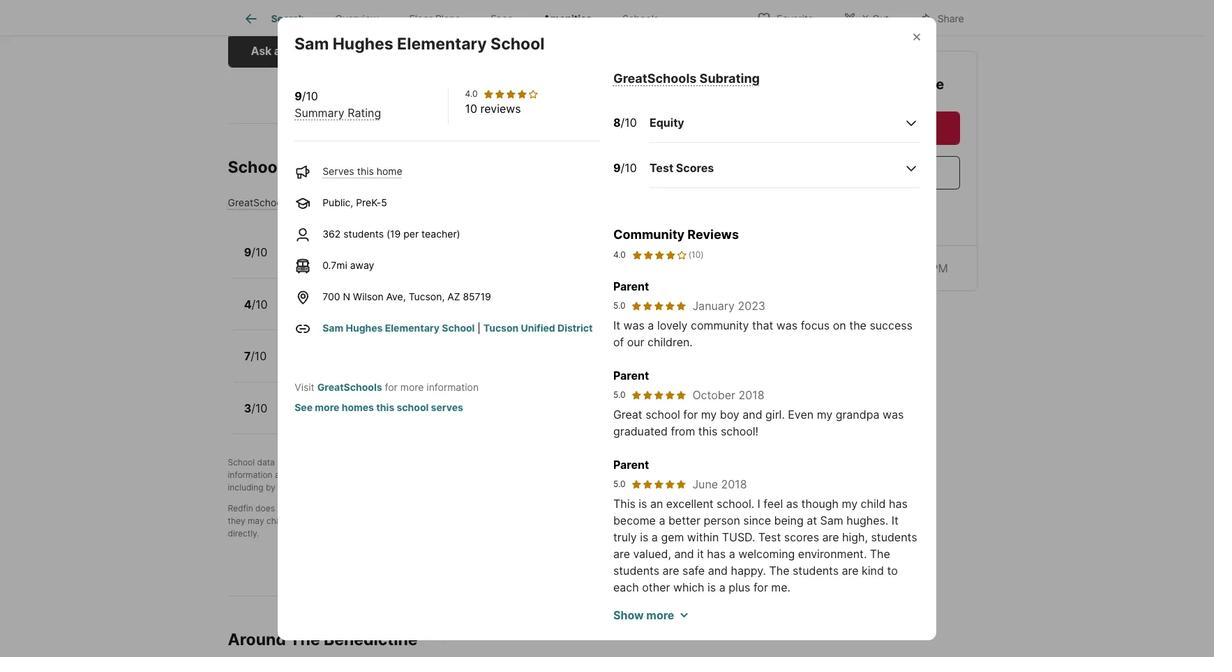 Task type: describe. For each thing, give the bounding box(es) containing it.
guaranteed
[[345, 516, 391, 527]]

5.0 for great
[[613, 390, 625, 400]]

school down service
[[492, 516, 518, 527]]

intended
[[568, 504, 603, 514]]

are up environment.
[[822, 531, 839, 545]]

search
[[271, 13, 305, 25]]

this inside sam hughes elementary school public, prek-5 • serves this home • 0.7mi
[[393, 255, 410, 267]]

success
[[870, 319, 913, 332]]

being
[[774, 514, 804, 528]]

700
[[322, 291, 340, 302]]

am-
[[881, 261, 904, 275]]

0 vertical spatial not
[[277, 504, 290, 514]]

ave,
[[386, 291, 406, 302]]

rating inside 9 /10 summary rating
[[348, 106, 381, 120]]

floor
[[409, 13, 433, 25]]

1 horizontal spatial my
[[817, 408, 833, 422]]

question
[[283, 44, 331, 58]]

reach
[[228, 7, 266, 22]]

/10 inside 9 /10 summary rating
[[302, 89, 318, 103]]

school up sam hughes elementary school link on the left of page
[[376, 291, 414, 305]]

hughes.
[[846, 514, 888, 528]]

information for visit greatschools for more information
[[427, 381, 479, 393]]

summary rating link
[[295, 106, 381, 120]]

the inside first step, and conduct their own investigation to determine their desired schools or school districts, including by contacting and visiting the schools themselves.
[[370, 483, 383, 493]]

the inside guaranteed to be accurate. to verify school enrollment eligibility, contact the school district directly.
[[636, 516, 649, 527]]

school down fees
[[491, 34, 545, 53]]

this up guaranteed at the bottom
[[380, 504, 395, 514]]

sam hughes elementary school | tucson unified district
[[322, 322, 593, 334]]

0.7mi away
[[322, 259, 374, 271]]

directly.
[[228, 529, 259, 540]]

9 /10 inside sam hughes elementary school dialog
[[613, 161, 637, 175]]

a down an
[[659, 514, 665, 528]]

to inside this is an excellent school. i feel as though my child has become a better person since being at sam hughes. it truly is a gem within tusd. test scores are high, students are valued, and it has a welcoming environment. the students are safe and happy. the students are kind to each other which is a plus for me.
[[887, 564, 898, 578]]

1 horizontal spatial rating 4.0 out of 5 element
[[631, 249, 687, 261]]

per
[[403, 228, 419, 240]]

1 vertical spatial rating
[[339, 197, 368, 209]]

boundaries
[[507, 504, 551, 514]]

contact
[[604, 516, 634, 527]]

to
[[455, 516, 465, 527]]

for for greatschools
[[385, 381, 398, 393]]

x-
[[862, 12, 872, 24]]

organization.
[[438, 458, 489, 468]]

are down truly
[[613, 547, 630, 561]]

was inside great school for my boy and girl. even my grandpa was graduated from this school!
[[883, 408, 904, 422]]

parent for it
[[613, 279, 649, 293]]

school left data
[[228, 458, 255, 468]]

safe
[[682, 564, 705, 578]]

/10 up 4 /10 in the top left of the page
[[251, 246, 267, 260]]

show more button
[[613, 607, 688, 624]]

the up kind
[[870, 547, 890, 561]]

school inside catalina high magnet school public, 8-12 • nearby school • 1.0mi
[[403, 395, 441, 409]]

a left the first
[[333, 470, 338, 481]]

10 reviews
[[465, 102, 521, 115]]

2018 for june 2018
[[721, 478, 747, 492]]

a right the send
[[853, 165, 860, 179]]

7
[[244, 350, 251, 364]]

x-out button
[[831, 3, 901, 32]]

x-out
[[862, 12, 889, 24]]

and inside school service boundaries are intended to be used as a reference only; they may change and are not
[[298, 516, 313, 527]]

5 inside sam hughes elementary school public, prek-5 • serves this home • 0.7mi
[[342, 255, 348, 267]]

1 vertical spatial 4.0
[[613, 249, 626, 260]]

prek- inside sam hughes elementary school dialog
[[356, 196, 381, 208]]

school left the |
[[442, 322, 475, 334]]

public, for sam
[[283, 255, 314, 267]]

accurate.
[[416, 516, 453, 527]]

/10 left see
[[251, 402, 267, 415]]

they
[[228, 516, 245, 527]]

truly
[[613, 531, 637, 545]]

it was a lovely community that was focus on the success of our children.
[[613, 319, 913, 349]]

show more
[[613, 609, 674, 623]]

sam hughes elementary school dialog
[[278, 17, 936, 641]]

this up public, prek-5 on the top left of page
[[357, 165, 374, 177]]

redfin inside , a nonprofit organization. redfin recommends buyers and renters use greatschools information and ratings as a
[[492, 458, 517, 468]]

a right ,
[[393, 458, 398, 468]]

show
[[613, 609, 644, 623]]

parent for this
[[613, 458, 649, 472]]

and up redfin does not endorse or guarantee this information.
[[322, 483, 337, 493]]

are up other
[[663, 564, 679, 578]]

mansfeld
[[283, 291, 334, 305]]

verify
[[467, 516, 490, 527]]

each
[[613, 581, 639, 595]]

/10 left mansfeld
[[252, 298, 268, 312]]

fees
[[491, 13, 513, 25]]

my inside this is an excellent school. i feel as though my child has become a better person since being at sam hughes. it truly is a gem within tusd. test scores are high, students are valued, and it has a welcoming environment. the students are safe and happy. the students are kind to each other which is a plus for me.
[[842, 497, 858, 511]]

share
[[938, 12, 964, 24]]

more inside dropdown button
[[646, 609, 674, 623]]

catalina high magnet school public, 8-12 • nearby school • 1.0mi
[[283, 395, 450, 423]]

first
[[340, 470, 356, 481]]

the inside the it was a lovely community that was focus on the success of our children.
[[849, 319, 867, 332]]

students down environment.
[[793, 564, 839, 578]]

school inside catalina high magnet school public, 8-12 • nearby school • 1.0mi
[[385, 411, 415, 423]]

more up magnet
[[400, 381, 424, 393]]

4
[[244, 298, 252, 312]]

sam inside this is an excellent school. i feel as though my child has become a better person since being at sam hughes. it truly is a gem within tusd. test scores are high, students are valued, and it has a welcoming environment. the students are safe and happy. the students are kind to each other which is a plus for me.
[[820, 514, 843, 528]]

visiting
[[339, 483, 367, 493]]

a left 'plus'
[[719, 581, 725, 595]]

be inside school service boundaries are intended to be used as a reference only; they may change and are not
[[616, 504, 626, 514]]

school inside great school for my boy and girl. even my grandpa was graduated from this school!
[[646, 408, 680, 422]]

teacher)
[[421, 228, 460, 240]]

graduated
[[613, 425, 668, 439]]

catalina
[[283, 395, 328, 409]]

is up valued,
[[640, 531, 648, 545]]

are left kind
[[842, 564, 859, 578]]

pm
[[931, 261, 948, 275]]

1 vertical spatial summary
[[293, 197, 336, 209]]

and up the 'desired'
[[603, 458, 617, 468]]

/10 down 8 /10 on the top of the page
[[621, 161, 637, 175]]

redfin does not endorse or guarantee this information.
[[228, 504, 444, 514]]

rating 5.0 out of 5 element for was
[[631, 300, 687, 312]]

(10)
[[688, 249, 704, 260]]

unified
[[521, 322, 555, 334]]

are down endorse
[[315, 516, 328, 527]]

use
[[650, 458, 664, 468]]

january
[[692, 299, 735, 313]]

sam hughes elementary school element
[[294, 17, 561, 54]]

be inside guaranteed to be accurate. to verify school enrollment eligibility, contact the school district directly.
[[404, 516, 414, 527]]

open today: 9:00 am-6:00 pm
[[787, 261, 948, 275]]

though
[[801, 497, 839, 511]]

homes
[[342, 402, 374, 413]]

and right safe at bottom
[[708, 564, 728, 578]]

and up contacting
[[275, 470, 290, 481]]

elementary for sam hughes elementary school | tucson unified district
[[385, 322, 440, 334]]

rating 5.0 out of 5 element for is
[[631, 479, 687, 490]]

and left the it
[[674, 547, 694, 561]]

a down tusd. at the right
[[729, 547, 735, 561]]

test inside this is an excellent school. i feel as though my child has become a better person since being at sam hughes. it truly is a gem within tusd. test scores are high, students are valued, and it has a welcoming environment. the students are safe and happy. the students are kind to each other which is a plus for me.
[[758, 531, 781, 545]]

greatschools summary rating
[[228, 197, 368, 209]]

1 horizontal spatial has
[[889, 497, 908, 511]]

high,
[[842, 531, 868, 545]]

/10 down 4 /10 in the top left of the page
[[251, 350, 267, 364]]

home inside sam hughes elementary school public, prek-5 • serves this home • 0.7mi
[[413, 255, 439, 267]]

open
[[787, 261, 815, 275]]

see more homes this school serves link
[[295, 402, 463, 413]]

send a message
[[823, 165, 911, 179]]

this
[[613, 497, 636, 511]]

sam hughes elementary school link
[[322, 322, 475, 334]]

ask
[[251, 44, 272, 58]]

great
[[613, 408, 642, 422]]

that
[[752, 319, 773, 332]]

school service boundaries are intended to be used as a reference only; they may change and are not
[[228, 504, 728, 527]]

hughes for sam hughes elementary school public, prek-5 • serves this home • 0.7mi
[[310, 239, 352, 253]]

greatschools link
[[317, 381, 382, 393]]

this down visit greatschools for more information
[[376, 402, 394, 413]]

overview tab
[[320, 2, 394, 36]]

10
[[465, 102, 477, 115]]

elementary for sam hughes elementary school public, prek-5 • serves this home • 0.7mi
[[354, 239, 417, 253]]

is left an
[[639, 497, 647, 511]]

test inside dropdown button
[[650, 161, 673, 175]]

better
[[668, 514, 701, 528]]

hughes for sam hughes elementary school
[[333, 34, 393, 53]]

recommends
[[519, 458, 571, 468]]

provided
[[286, 458, 321, 468]]

and down ,
[[380, 470, 395, 481]]

is right which
[[708, 581, 716, 595]]

more right see
[[315, 402, 339, 413]]

for inside this is an excellent school. i feel as though my child has become a better person since being at sam hughes. it truly is a gem within tusd. test scores are high, students are valued, and it has a welcoming environment. the students are safe and happy. the students are kind to each other which is a plus for me.
[[754, 581, 768, 595]]

contacting
[[278, 483, 320, 493]]

nearby
[[348, 411, 382, 423]]

child
[[861, 497, 886, 511]]

sam for sam hughes elementary school
[[294, 34, 329, 53]]

including
[[228, 483, 263, 493]]

school up gem
[[651, 516, 677, 527]]

1 horizontal spatial was
[[776, 319, 798, 332]]

700 n wilson ave, tucson, az 85719
[[322, 291, 491, 302]]

0 vertical spatial rating 4.0 out of 5 element
[[483, 88, 539, 99]]

parent for great
[[613, 369, 649, 383]]

greatschools inside , a nonprofit organization. redfin recommends buyers and renters use greatschools information and ratings as a
[[667, 458, 720, 468]]

test scores button
[[650, 149, 919, 188]]

information inside , a nonprofit organization. redfin recommends buyers and renters use greatschools information and ratings as a
[[228, 470, 273, 481]]

school down visit greatschools for more information
[[397, 402, 429, 413]]

0.7mi inside sam hughes elementary school dialog
[[322, 259, 347, 271]]

fees tab
[[476, 2, 528, 36]]

grandpa
[[836, 408, 879, 422]]

serves this home link
[[322, 165, 402, 177]]

reviews
[[688, 227, 739, 242]]

service
[[476, 504, 504, 514]]

request a tour
[[828, 121, 907, 135]]

districts,
[[701, 470, 735, 481]]

0 horizontal spatial schools
[[228, 157, 291, 177]]

it inside the it was a lovely community that was focus on the success of our children.
[[613, 319, 620, 332]]

students up "each"
[[613, 564, 659, 578]]



Task type: vqa. For each thing, say whether or not it's contained in the screenshot.
view
no



Task type: locate. For each thing, give the bounding box(es) containing it.
1 horizontal spatial home
[[413, 255, 439, 267]]

home inside sam hughes elementary school dialog
[[377, 165, 402, 177]]

scores
[[784, 531, 819, 545]]

3 parent from the top
[[613, 458, 649, 472]]

|
[[477, 322, 481, 334]]

9 inside 9 /10 summary rating
[[295, 89, 302, 103]]

1 vertical spatial 5.0
[[613, 390, 625, 400]]

1 horizontal spatial benedictine
[[863, 75, 944, 92]]

guaranteed to be accurate. to verify school enrollment eligibility, contact the school district directly.
[[228, 516, 707, 540]]

for left me.
[[754, 581, 768, 595]]

has right child
[[889, 497, 908, 511]]

was up our
[[623, 319, 645, 332]]

hughes for sam hughes elementary school | tucson unified district
[[346, 322, 383, 334]]

1 horizontal spatial serves
[[359, 255, 390, 267]]

nonprofit
[[400, 458, 436, 468]]

1 horizontal spatial prek-
[[356, 196, 381, 208]]

information up serves
[[427, 381, 479, 393]]

for
[[292, 7, 310, 22], [385, 381, 398, 393], [683, 408, 698, 422], [754, 581, 768, 595]]

0 vertical spatial or
[[662, 470, 670, 481]]

sam for sam hughes elementary school | tucson unified district
[[322, 322, 343, 334]]

1 vertical spatial has
[[707, 547, 726, 561]]

an
[[650, 497, 663, 511]]

for for school
[[683, 408, 698, 422]]

1 vertical spatial 2018
[[721, 478, 747, 492]]

hughes down the overview
[[333, 34, 393, 53]]

visit
[[295, 381, 314, 393]]

public, down catalina
[[283, 411, 314, 423]]

tab list containing search
[[228, 0, 685, 36]]

test up welcoming
[[758, 531, 781, 545]]

school inside first step, and conduct their own investigation to determine their desired schools or school districts, including by contacting and visiting the schools themselves.
[[672, 470, 698, 481]]

0 horizontal spatial not
[[277, 504, 290, 514]]

0 horizontal spatial 4.0
[[465, 88, 478, 99]]

call
[[421, 44, 442, 58]]

the up request
[[833, 75, 859, 92]]

since
[[743, 514, 771, 528]]

2 horizontal spatial 9
[[613, 161, 621, 175]]

0 horizontal spatial or
[[327, 504, 335, 514]]

sam right at
[[820, 514, 843, 528]]

1 vertical spatial redfin
[[228, 504, 253, 514]]

school inside sam hughes elementary school public, prek-5 • serves this home • 0.7mi
[[419, 239, 457, 253]]

rating 5.0 out of 5 element up great
[[631, 390, 687, 401]]

used
[[628, 504, 648, 514]]

1 5.0 from the top
[[613, 300, 625, 311]]

0 horizontal spatial the
[[370, 483, 383, 493]]

feel
[[764, 497, 783, 511]]

public, up mansfeld
[[283, 255, 314, 267]]

5.0 for it
[[613, 300, 625, 311]]

0 horizontal spatial as
[[322, 470, 331, 481]]

guarantee
[[338, 504, 378, 514]]

students down hughes.
[[871, 531, 917, 545]]

out
[[269, 7, 289, 22]]

this down (19
[[393, 255, 410, 267]]

1 vertical spatial rating 5.0 out of 5 element
[[631, 390, 687, 401]]

this is an excellent school. i feel as though my child has become a better person since being at sam hughes. it truly is a gem within tusd. test scores are high, students are valued, and it has a welcoming environment. the students are safe and happy. the students are kind to each other which is a plus for me.
[[613, 497, 917, 595]]

0.7mi left away at the top of page
[[322, 259, 347, 271]]

it
[[613, 319, 620, 332], [892, 514, 899, 528]]

my left child
[[842, 497, 858, 511]]

request
[[828, 121, 873, 135]]

the right on
[[849, 319, 867, 332]]

rating 4.0 out of 5 element up 'reviews'
[[483, 88, 539, 99]]

subrating
[[700, 71, 760, 85]]

desired
[[597, 470, 627, 481]]

5.0 up great
[[613, 390, 625, 400]]

public, inside sam hughes elementary school public, prek-5 • serves this home • 0.7mi
[[283, 255, 314, 267]]

by right "provided"
[[323, 458, 333, 468]]

0 horizontal spatial 0.7mi
[[322, 259, 347, 271]]

greatschools subrating
[[613, 71, 760, 85]]

1 horizontal spatial as
[[650, 504, 659, 514]]

0 vertical spatial 9 /10
[[613, 161, 637, 175]]

2 vertical spatial public,
[[283, 411, 314, 423]]

0 vertical spatial 5.0
[[613, 300, 625, 311]]

1 vertical spatial schools
[[228, 157, 291, 177]]

0 vertical spatial it
[[613, 319, 620, 332]]

ask a question
[[251, 44, 331, 58]]

prek- inside sam hughes elementary school public, prek-5 • serves this home • 0.7mi
[[317, 255, 342, 267]]

0.7mi inside sam hughes elementary school public, prek-5 • serves this home • 0.7mi
[[450, 255, 474, 267]]

2 vertical spatial 9
[[244, 246, 251, 260]]

and down endorse
[[298, 516, 313, 527]]

0 horizontal spatial information
[[228, 470, 273, 481]]

renters
[[620, 458, 648, 468]]

3 rating 5.0 out of 5 element from the top
[[631, 479, 687, 490]]

schools down 'renters'
[[629, 470, 659, 481]]

home
[[377, 165, 402, 177], [413, 255, 439, 267]]

85719
[[463, 291, 491, 302]]

1 horizontal spatial redfin
[[492, 458, 517, 468]]

0 vertical spatial hughes
[[333, 34, 393, 53]]

0 vertical spatial prek-
[[356, 196, 381, 208]]

1 rating 5.0 out of 5 element from the top
[[631, 300, 687, 312]]

was right "grandpa"
[[883, 408, 904, 422]]

2 vertical spatial information
[[228, 470, 273, 481]]

public, inside catalina high magnet school public, 8-12 • nearby school • 1.0mi
[[283, 411, 314, 423]]

step,
[[358, 470, 378, 481]]

summary up 362
[[293, 197, 336, 209]]

and up school!
[[743, 408, 762, 422]]

9 /10 summary rating
[[295, 89, 381, 120]]

magnet
[[359, 395, 400, 409]]

1 vertical spatial 9
[[613, 161, 621, 175]]

2018 for october 2018
[[739, 388, 764, 402]]

0 vertical spatial the
[[849, 319, 867, 332]]

by inside first step, and conduct their own investigation to determine their desired schools or school districts, including by contacting and visiting the schools themselves.
[[266, 483, 275, 493]]

0 horizontal spatial serves
[[322, 165, 354, 177]]

2018
[[739, 388, 764, 402], [721, 478, 747, 492]]

/10 left equity
[[621, 116, 637, 130]]

as inside this is an excellent school. i feel as though my child has become a better person since being at sam hughes. it truly is a gem within tusd. test scores are high, students are valued, and it has a welcoming environment. the students are safe and happy. the students are kind to each other which is a plus for me.
[[786, 497, 798, 511]]

school.
[[717, 497, 754, 511]]

more right search
[[313, 7, 344, 22]]

around the benedictine
[[228, 631, 418, 650]]

2 vertical spatial elementary
[[385, 322, 440, 334]]

serves inside sam hughes elementary school public, prek-5 • serves this home • 0.7mi
[[359, 255, 390, 267]]

public, for catalina
[[283, 411, 314, 423]]

rating down serves this home link
[[339, 197, 368, 209]]

as inside , a nonprofit organization. redfin recommends buyers and renters use greatschools information and ratings as a
[[322, 470, 331, 481]]

away
[[350, 259, 374, 271]]

plans
[[435, 13, 460, 25]]

0 vertical spatial benedictine
[[863, 75, 944, 92]]

students left (19
[[343, 228, 384, 240]]

a right ask
[[274, 44, 281, 58]]

0 horizontal spatial home
[[377, 165, 402, 177]]

1 horizontal spatial schools
[[629, 470, 659, 481]]

public, inside sam hughes elementary school dialog
[[322, 196, 353, 208]]

it up of
[[613, 319, 620, 332]]

elementary
[[397, 34, 487, 53], [354, 239, 417, 253], [385, 322, 440, 334]]

0 horizontal spatial prek-
[[317, 255, 342, 267]]

9 up 4
[[244, 246, 251, 260]]

by up does
[[266, 483, 275, 493]]

1 horizontal spatial be
[[616, 504, 626, 514]]

0 vertical spatial by
[[323, 458, 333, 468]]

0 horizontal spatial schools
[[385, 483, 415, 493]]

2 horizontal spatial the
[[849, 319, 867, 332]]

2 vertical spatial hughes
[[346, 322, 383, 334]]

as right used
[[650, 504, 659, 514]]

0 vertical spatial 5
[[381, 196, 387, 208]]

district
[[557, 322, 593, 334]]

sam left 362
[[283, 239, 307, 253]]

2 vertical spatial parent
[[613, 458, 649, 472]]

public, prek-5
[[322, 196, 387, 208]]

or right endorse
[[327, 504, 335, 514]]

my right even
[[817, 408, 833, 422]]

1 vertical spatial be
[[404, 516, 414, 527]]

0.7mi down teacher)
[[450, 255, 474, 267]]

high
[[331, 395, 356, 409]]

for up magnet
[[385, 381, 398, 393]]

1 horizontal spatial information
[[347, 7, 418, 22]]

call link
[[362, 34, 502, 67]]

1 vertical spatial prek-
[[317, 255, 342, 267]]

0 vertical spatial rating 5.0 out of 5 element
[[631, 300, 687, 312]]

1 parent from the top
[[613, 279, 649, 293]]

this
[[357, 165, 374, 177], [393, 255, 410, 267], [376, 402, 394, 413], [698, 425, 718, 439], [380, 504, 395, 514]]

school down magnet
[[385, 411, 415, 423]]

1 horizontal spatial by
[[323, 458, 333, 468]]

1 horizontal spatial 0.7mi
[[450, 255, 474, 267]]

2 their from the left
[[577, 470, 595, 481]]

hughes up '0.7mi away'
[[310, 239, 352, 253]]

4.0 up 10
[[465, 88, 478, 99]]

0 vertical spatial 4.0
[[465, 88, 478, 99]]

see more homes this school serves
[[295, 402, 463, 413]]

rating 5.0 out of 5 element for school
[[631, 390, 687, 401]]

a left tour
[[875, 121, 882, 135]]

favorite button
[[745, 3, 825, 32]]

test
[[650, 161, 673, 175], [758, 531, 781, 545]]

schools
[[629, 470, 659, 481], [385, 483, 415, 493]]

which
[[673, 581, 704, 595]]

only;
[[709, 504, 728, 514]]

information inside sam hughes elementary school dialog
[[427, 381, 479, 393]]

1 horizontal spatial not
[[330, 516, 343, 527]]

the up me.
[[769, 564, 789, 578]]

9 /10 down 8 /10 on the top of the page
[[613, 161, 637, 175]]

tab list
[[228, 0, 685, 36]]

5.0 for this
[[613, 479, 625, 489]]

0 vertical spatial parent
[[613, 279, 649, 293]]

2 rating 5.0 out of 5 element from the top
[[631, 390, 687, 401]]

school data is provided by greatschools
[[228, 458, 388, 468]]

my down 'october'
[[701, 408, 717, 422]]

1.0mi
[[426, 411, 450, 423]]

kind
[[862, 564, 884, 578]]

overview
[[335, 13, 379, 25]]

0 vertical spatial test
[[650, 161, 673, 175]]

endorse
[[293, 504, 325, 514]]

0 horizontal spatial 9 /10
[[244, 246, 267, 260]]

hughes inside sam hughes elementary school public, prek-5 • serves this home • 0.7mi
[[310, 239, 352, 253]]

our
[[627, 335, 644, 349]]

to inside first step, and conduct their own investigation to determine their desired schools or school districts, including by contacting and visiting the schools themselves.
[[524, 470, 532, 481]]

1 vertical spatial not
[[330, 516, 343, 527]]

1 vertical spatial hughes
[[310, 239, 352, 253]]

2 vertical spatial rating 5.0 out of 5 element
[[631, 479, 687, 490]]

gem
[[661, 531, 684, 545]]

5 inside sam hughes elementary school dialog
[[381, 196, 387, 208]]

own
[[452, 470, 469, 481]]

elementary inside sam hughes elementary school public, prek-5 • serves this home • 0.7mi
[[354, 239, 417, 253]]

as inside school service boundaries are intended to be used as a reference only; they may change and are not
[[650, 504, 659, 514]]

0 horizontal spatial 9
[[244, 246, 251, 260]]

0 vertical spatial redfin
[[492, 458, 517, 468]]

out
[[872, 12, 889, 24]]

serves inside sam hughes elementary school dialog
[[322, 165, 354, 177]]

greatschools subrating link
[[613, 71, 760, 85]]

2 horizontal spatial as
[[786, 497, 798, 511]]

scores
[[676, 161, 714, 175]]

not down redfin does not endorse or guarantee this information.
[[330, 516, 343, 527]]

to inside guaranteed to be accurate. to verify school enrollment eligibility, contact the school district directly.
[[393, 516, 401, 527]]

and inside great school for my boy and girl. even my grandpa was graduated from this school!
[[743, 408, 762, 422]]

5
[[381, 196, 387, 208], [342, 255, 348, 267]]

1 vertical spatial by
[[266, 483, 275, 493]]

0 horizontal spatial 5
[[342, 255, 348, 267]]

to inside school service boundaries are intended to be used as a reference only; they may change and are not
[[606, 504, 614, 514]]

eligibility,
[[564, 516, 601, 527]]

rating 4.0 out of 5 element
[[483, 88, 539, 99], [631, 249, 687, 261]]

may
[[248, 516, 264, 527]]

request a tour button
[[775, 111, 960, 144]]

it
[[697, 547, 704, 561]]

rating 5.0 out of 5 element
[[631, 300, 687, 312], [631, 390, 687, 401], [631, 479, 687, 490]]

1 horizontal spatial test
[[758, 531, 781, 545]]

2 horizontal spatial information
[[427, 381, 479, 393]]

5 up 362 students (19 per teacher)
[[381, 196, 387, 208]]

prek-
[[356, 196, 381, 208], [317, 255, 342, 267]]

is right data
[[277, 458, 284, 468]]

0 vertical spatial elementary
[[397, 34, 487, 53]]

0 vertical spatial be
[[616, 504, 626, 514]]

it inside this is an excellent school. i feel as though my child has become a better person since being at sam hughes. it truly is a gem within tusd. test scores are high, students are valued, and it has a welcoming environment. the students are safe and happy. the students are kind to each other which is a plus for me.
[[892, 514, 899, 528]]

october
[[692, 388, 735, 402]]

4.0 down community
[[613, 249, 626, 260]]

sam down the reach out for more information
[[294, 34, 329, 53]]

elementary for sam hughes elementary school
[[397, 34, 487, 53]]

floor plans tab
[[394, 2, 476, 36]]

1 vertical spatial 5
[[342, 255, 348, 267]]

sam for sam hughes elementary school public, prek-5 • serves this home • 0.7mi
[[283, 239, 307, 253]]

2018 up great school for my boy and girl. even my grandpa was graduated from this school!
[[739, 388, 764, 402]]

schools inside tab
[[622, 13, 659, 25]]

summary inside 9 /10 summary rating
[[295, 106, 344, 120]]

9
[[295, 89, 302, 103], [613, 161, 621, 175], [244, 246, 251, 260]]

9 /10 up 4 /10 in the top left of the page
[[244, 246, 267, 260]]

june
[[692, 478, 718, 492]]

the down used
[[636, 516, 649, 527]]

tour
[[884, 121, 907, 135]]

0 vertical spatial schools
[[622, 13, 659, 25]]

the down step,
[[370, 483, 383, 493]]

send a message button
[[775, 156, 960, 189]]

to
[[524, 470, 532, 481], [606, 504, 614, 514], [393, 516, 401, 527], [887, 564, 898, 578]]

within
[[687, 531, 719, 545]]

of
[[613, 335, 624, 349]]

for for out
[[292, 7, 310, 22]]

it right hughes.
[[892, 514, 899, 528]]

1 horizontal spatial schools
[[622, 13, 659, 25]]

a inside the it was a lovely community that was focus on the success of our children.
[[648, 319, 654, 332]]

ratings
[[292, 470, 319, 481]]

information for reach out for more information
[[347, 7, 418, 22]]

plus
[[729, 581, 750, 595]]

prek- down serves this home link
[[356, 196, 381, 208]]

public,
[[322, 196, 353, 208], [283, 255, 314, 267], [283, 411, 314, 423]]

is
[[277, 458, 284, 468], [639, 497, 647, 511], [640, 531, 648, 545], [708, 581, 716, 595]]

reviews
[[480, 102, 521, 115]]

not inside school service boundaries are intended to be used as a reference only; they may change and are not
[[330, 516, 343, 527]]

1 vertical spatial benedictine
[[324, 631, 418, 650]]

, a nonprofit organization. redfin recommends buyers and renters use greatschools information and ratings as a
[[228, 458, 720, 481]]

1 horizontal spatial 5
[[381, 196, 387, 208]]

has right the it
[[707, 547, 726, 561]]

0 vertical spatial schools
[[629, 470, 659, 481]]

to right kind
[[887, 564, 898, 578]]

schools
[[622, 13, 659, 25], [228, 157, 291, 177]]

0 horizontal spatial test
[[650, 161, 673, 175]]

9 down 8
[[613, 161, 621, 175]]

/10 up summary rating link
[[302, 89, 318, 103]]

0 vertical spatial information
[[347, 7, 418, 22]]

0 vertical spatial serves
[[322, 165, 354, 177]]

a up valued,
[[652, 531, 658, 545]]

schools tab
[[607, 2, 674, 36]]

0 vertical spatial has
[[889, 497, 908, 511]]

1 horizontal spatial it
[[892, 514, 899, 528]]

be up contact on the bottom of page
[[616, 504, 626, 514]]

0 horizontal spatial their
[[432, 470, 450, 481]]

public, up 362
[[322, 196, 353, 208]]

hughes down middle
[[346, 322, 383, 334]]

1 vertical spatial home
[[413, 255, 439, 267]]

more
[[313, 7, 344, 22], [400, 381, 424, 393], [315, 402, 339, 413], [646, 609, 674, 623]]

january 2023
[[692, 299, 765, 313]]

1 vertical spatial public,
[[283, 255, 314, 267]]

0 horizontal spatial be
[[404, 516, 414, 527]]

school up the 1.0mi
[[403, 395, 441, 409]]

serves up public, prek-5 on the top left of page
[[322, 165, 354, 177]]

school inside school service boundaries are intended to be used as a reference only; they may change and are not
[[446, 504, 473, 514]]

0 horizontal spatial my
[[701, 408, 717, 422]]

or inside first step, and conduct their own investigation to determine their desired schools or school districts, including by contacting and visiting the schools themselves.
[[662, 470, 670, 481]]

0 vertical spatial 2018
[[739, 388, 764, 402]]

1 vertical spatial test
[[758, 531, 781, 545]]

3 5.0 from the top
[[613, 479, 625, 489]]

equity button
[[650, 103, 919, 143]]

around
[[228, 631, 286, 650]]

sam inside sam hughes elementary school public, prek-5 • serves this home • 0.7mi
[[283, 239, 307, 253]]

1 vertical spatial elementary
[[354, 239, 417, 253]]

information up sam hughes elementary school
[[347, 7, 418, 22]]

sam down 700
[[322, 322, 343, 334]]

amenities tab
[[528, 2, 607, 36]]

0 horizontal spatial benedictine
[[324, 631, 418, 650]]

test left scores
[[650, 161, 673, 175]]

0 horizontal spatial was
[[623, 319, 645, 332]]

schools down conduct
[[385, 483, 415, 493]]

school up from
[[646, 408, 680, 422]]

lovely
[[657, 319, 688, 332]]

parent down community
[[613, 279, 649, 293]]

parent down our
[[613, 369, 649, 383]]

this inside great school for my boy and girl. even my grandpa was graduated from this school!
[[698, 425, 718, 439]]

,
[[388, 458, 391, 468]]

2 vertical spatial 5.0
[[613, 479, 625, 489]]

2 parent from the top
[[613, 369, 649, 383]]

1 their from the left
[[432, 470, 450, 481]]

1 vertical spatial the
[[370, 483, 383, 493]]

are up "enrollment"
[[553, 504, 566, 514]]

rating 4.0 out of 5 element down community
[[631, 249, 687, 261]]

more down other
[[646, 609, 674, 623]]

boy
[[720, 408, 739, 422]]

1 horizontal spatial their
[[577, 470, 595, 481]]

1 horizontal spatial 4.0
[[613, 249, 626, 260]]

a inside school service boundaries are intended to be used as a reference only; they may change and are not
[[662, 504, 666, 514]]

the right the around
[[290, 631, 320, 650]]

0 vertical spatial summary
[[295, 106, 344, 120]]

be down the information.
[[404, 516, 414, 527]]

2 5.0 from the top
[[613, 390, 625, 400]]

0 horizontal spatial redfin
[[228, 504, 253, 514]]

tucson
[[483, 322, 519, 334]]

has
[[889, 497, 908, 511], [707, 547, 726, 561]]

change
[[266, 516, 296, 527]]

for inside great school for my boy and girl. even my grandpa was graduated from this school!
[[683, 408, 698, 422]]

1 horizontal spatial the
[[636, 516, 649, 527]]



